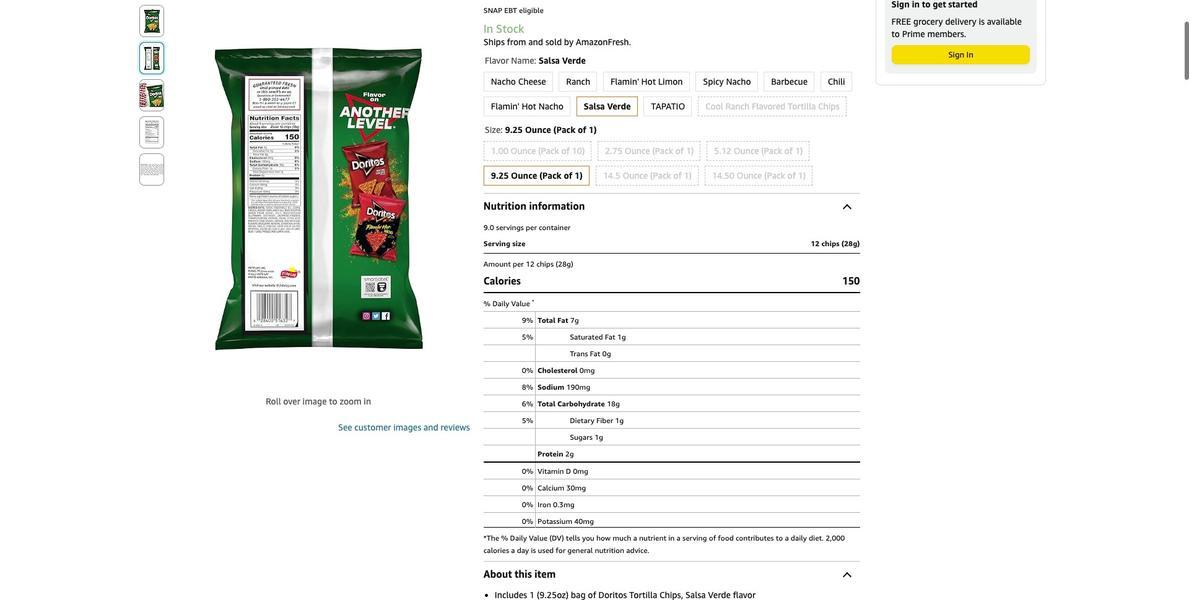 Task type: describe. For each thing, give the bounding box(es) containing it.
images
[[394, 423, 421, 433]]

serving size
[[484, 239, 526, 248]]

0 horizontal spatial verde
[[562, 55, 586, 66]]

2.75 ounce (pack of 1)
[[605, 146, 694, 156]]

ounce for 14.50 ounce (pack of 1)
[[737, 170, 762, 181]]

0% for 0% potassium 40mg
[[522, 517, 534, 527]]

tapatio button
[[645, 97, 692, 116]]

5.12
[[714, 146, 732, 156]]

0% calcium 30mg
[[522, 484, 586, 493]]

of for 9.25 ounce (pack of 1)
[[564, 170, 573, 181]]

(pack for 14.50 ounce (pack of 1)
[[765, 170, 786, 181]]

of inside the *the % daily value (dv) tells you how much a nutrient in a serving of food contributes to a daily diet. 2,000 calories a day is used for general nutrition advice.
[[709, 534, 716, 543]]

a left day
[[511, 546, 515, 556]]

sign in
[[949, 50, 974, 59]]

1) down salsa verde button
[[589, 125, 597, 135]]

used
[[538, 546, 554, 556]]

calories
[[484, 275, 521, 287]]

fiber
[[597, 416, 613, 426]]

2 horizontal spatial nacho
[[726, 76, 751, 87]]

nutrient
[[639, 534, 667, 543]]

(pack for 14.5 ounce (pack of 1)
[[650, 170, 671, 181]]

daily inside the *the % daily value (dv) tells you how much a nutrient in a serving of food contributes to a daily diet. 2,000 calories a day is used for general nutrition advice.
[[510, 534, 527, 543]]

0 vertical spatial 0mg
[[580, 366, 595, 375]]

about
[[484, 569, 512, 581]]

flamin' hot nacho
[[491, 101, 564, 112]]

0% for 0% calcium 30mg
[[522, 484, 534, 493]]

sign in link
[[892, 46, 1029, 64]]

by
[[564, 37, 574, 47]]

ebt
[[504, 6, 517, 15]]

protein
[[538, 450, 564, 459]]

14.5 ounce (pack of 1)
[[603, 170, 692, 181]]

1 vertical spatial to
[[329, 397, 338, 407]]

calories
[[484, 546, 509, 556]]

2.75
[[605, 146, 623, 156]]

of for 14.5 ounce (pack of 1)
[[674, 170, 682, 181]]

barbecue
[[772, 76, 808, 87]]

1) for 14.5 ounce (pack of 1)
[[684, 170, 692, 181]]

sold
[[546, 37, 562, 47]]

(pack up the 10)
[[554, 125, 576, 135]]

0 vertical spatial salsa
[[539, 55, 560, 66]]

in stock ships from and sold by amazonfresh.
[[484, 22, 631, 47]]

flamin' hot limon button
[[604, 72, 689, 91]]

*the % daily value (dv) tells you how much a nutrient in a serving of food contributes to a daily diet. 2,000 calories a day is used for general nutrition advice.
[[484, 534, 845, 556]]

information
[[529, 200, 585, 213]]

trans
[[570, 349, 588, 359]]

1 vertical spatial 12
[[526, 260, 535, 269]]

nutrition
[[595, 546, 625, 556]]

much
[[613, 534, 632, 543]]

amazonfresh.
[[576, 37, 631, 47]]

0 horizontal spatial and
[[424, 423, 439, 433]]

ounce for 5.12 ounce (pack of 1)
[[734, 146, 759, 156]]

total for total carbohydrate
[[538, 400, 556, 409]]

food
[[718, 534, 734, 543]]

1) for 2.75 ounce (pack of 1)
[[686, 146, 694, 156]]

protein 2g
[[538, 450, 574, 459]]

5.12 ounce (pack of 1) button
[[708, 142, 809, 160]]

9.25 ounce (pack of 1)
[[491, 170, 583, 181]]

(pack for 5.12 ounce (pack of 1)
[[762, 146, 783, 156]]

(pack for 9.25 ounce (pack of 1)
[[540, 170, 562, 181]]

this
[[515, 569, 532, 581]]

tells
[[566, 534, 580, 543]]

*
[[532, 298, 534, 305]]

1.00 ounce (pack of 10)
[[491, 146, 585, 156]]

6%
[[522, 400, 534, 409]]

flavor name: salsa verde
[[485, 55, 586, 66]]

8% sodium 190mg
[[522, 383, 591, 392]]

flamin' for flamin' hot limon
[[611, 76, 639, 87]]

sign
[[949, 50, 965, 59]]

7g
[[570, 316, 579, 325]]

2.75 ounce (pack of 1) button
[[599, 142, 700, 160]]

roll
[[266, 397, 281, 407]]

0% for 0% vitamin d 0mg
[[522, 467, 534, 476]]

carbohydrate
[[558, 400, 605, 409]]

% inside % daily value *
[[484, 299, 491, 309]]

flamin' for flamin' hot nacho
[[491, 101, 520, 112]]

*the
[[484, 534, 499, 543]]

9.25 inside button
[[491, 170, 509, 181]]

0% for 0% cholesterol 0mg
[[522, 366, 534, 375]]

you
[[582, 534, 595, 543]]

5% for saturated fat 1g
[[522, 333, 534, 342]]

a left daily
[[785, 534, 789, 543]]

0% vitamin d 0mg
[[522, 467, 589, 476]]

servings
[[496, 223, 524, 232]]

chips
[[818, 101, 840, 112]]

sugars
[[570, 433, 593, 442]]

14.50 ounce (pack of 1) button
[[705, 167, 812, 185]]

available
[[987, 16, 1022, 27]]

5.12 ounce (pack of 1)
[[714, 146, 803, 156]]

value inside the *the % daily value (dv) tells you how much a nutrient in a serving of food contributes to a daily diet. 2,000 calories a day is used for general nutrition advice.
[[529, 534, 548, 543]]

section collapse image
[[843, 573, 852, 582]]

9%
[[522, 316, 534, 325]]

in inside the *the % daily value (dv) tells you how much a nutrient in a serving of food contributes to a daily diet. 2,000 calories a day is used for general nutrition advice.
[[669, 534, 675, 543]]

daily inside % daily value *
[[493, 299, 510, 309]]

12 chips (28g)
[[811, 239, 860, 248]]

sodium
[[538, 383, 565, 392]]

serving
[[484, 239, 511, 248]]

see customer images and reviews
[[338, 423, 470, 433]]

9.0
[[484, 223, 494, 232]]

amount
[[484, 260, 511, 269]]

tortilla
[[788, 101, 816, 112]]

0% for 0% iron 0.3mg
[[522, 501, 534, 510]]

(pack for 2.75 ounce (pack of 1)
[[653, 146, 674, 156]]

14.50
[[712, 170, 735, 181]]

nacho inside button
[[491, 76, 516, 87]]

% inside the *the % daily value (dv) tells you how much a nutrient in a serving of food contributes to a daily diet. 2,000 calories a day is used for general nutrition advice.
[[501, 534, 508, 543]]

ranch inside button
[[726, 101, 750, 112]]

how
[[597, 534, 611, 543]]



Task type: vqa. For each thing, say whether or not it's contained in the screenshot.


Task type: locate. For each thing, give the bounding box(es) containing it.
zoom
[[340, 397, 362, 407]]

1 horizontal spatial %
[[501, 534, 508, 543]]

0 vertical spatial is
[[979, 16, 985, 27]]

total down sodium
[[538, 400, 556, 409]]

ounce down 5.12 ounce (pack of 1) button
[[737, 170, 762, 181]]

1 vertical spatial is
[[531, 546, 536, 556]]

0g
[[603, 349, 611, 359]]

hot for limon
[[642, 76, 656, 87]]

fat for saturated fat 1g
[[605, 333, 616, 342]]

salsa inside button
[[584, 101, 605, 112]]

6% total carbohydrate 18g
[[522, 400, 620, 409]]

value left *
[[511, 299, 530, 309]]

1 horizontal spatial flamin'
[[611, 76, 639, 87]]

0 vertical spatial %
[[484, 299, 491, 309]]

1 horizontal spatial per
[[526, 223, 537, 232]]

1 vertical spatial (28g)
[[556, 260, 574, 269]]

1) left 5.12
[[686, 146, 694, 156]]

1) for 9.25 ounce (pack of 1)
[[575, 170, 583, 181]]

0% potassium 40mg
[[522, 517, 594, 527]]

sugars 1g
[[570, 433, 603, 442]]

to down the free
[[892, 29, 900, 39]]

18g
[[607, 400, 620, 409]]

None submit
[[140, 6, 163, 37], [140, 43, 163, 74], [140, 80, 163, 111], [140, 117, 163, 148], [140, 154, 163, 185], [140, 6, 163, 37], [140, 43, 163, 74], [140, 80, 163, 111], [140, 117, 163, 148], [140, 154, 163, 185]]

per down size
[[513, 260, 524, 269]]

2 horizontal spatial to
[[892, 29, 900, 39]]

of for 2.75 ounce (pack of 1)
[[676, 146, 684, 156]]

0mg down trans fat 0g
[[580, 366, 595, 375]]

1 horizontal spatial ranch
[[726, 101, 750, 112]]

3 0% from the top
[[522, 484, 534, 493]]

9.25 ounce (pack of 1) button
[[484, 167, 589, 185]]

(pack down '1.00 ounce (pack of 10)' button
[[540, 170, 562, 181]]

0mg right d
[[573, 467, 589, 476]]

hot left "limon"
[[642, 76, 656, 87]]

ounce right 1.00
[[511, 146, 536, 156]]

members.
[[928, 29, 967, 39]]

salsa down sold
[[539, 55, 560, 66]]

8%
[[522, 383, 534, 392]]

1g down "dietary fiber 1g"
[[595, 433, 603, 442]]

total
[[538, 316, 556, 325], [538, 400, 556, 409]]

2 vertical spatial to
[[776, 534, 783, 543]]

1g
[[618, 333, 626, 342], [615, 416, 624, 426], [595, 433, 603, 442]]

1 0% from the top
[[522, 366, 534, 375]]

ounce for 9.25 ounce (pack of 1)
[[511, 170, 537, 181]]

0 horizontal spatial salsa
[[539, 55, 560, 66]]

of for 5.12 ounce (pack of 1)
[[785, 146, 793, 156]]

saturated fat 1g
[[570, 333, 626, 342]]

(pack down the 2.75 ounce (pack of 1) button
[[650, 170, 671, 181]]

(pack down 5.12 ounce (pack of 1) button
[[765, 170, 786, 181]]

is inside the *the % daily value (dv) tells you how much a nutrient in a serving of food contributes to a daily diet. 2,000 calories a day is used for general nutrition advice.
[[531, 546, 536, 556]]

1.00 ounce (pack of 10) button
[[484, 142, 591, 160]]

1) for 5.12 ounce (pack of 1)
[[795, 146, 803, 156]]

1) inside the 2.75 ounce (pack of 1) button
[[686, 146, 694, 156]]

diet.
[[809, 534, 824, 543]]

tapatio
[[651, 101, 685, 112]]

1 horizontal spatial chips
[[822, 239, 840, 248]]

to left daily
[[776, 534, 783, 543]]

1)
[[589, 125, 597, 135], [686, 146, 694, 156], [795, 146, 803, 156], [575, 170, 583, 181], [684, 170, 692, 181], [798, 170, 806, 181]]

1 vertical spatial salsa
[[584, 101, 605, 112]]

1 vertical spatial fat
[[605, 333, 616, 342]]

1 vertical spatial hot
[[522, 101, 537, 112]]

in right sign
[[967, 50, 974, 59]]

1 vertical spatial in
[[967, 50, 974, 59]]

0 horizontal spatial daily
[[493, 299, 510, 309]]

1 horizontal spatial salsa
[[584, 101, 605, 112]]

nutrition information button
[[484, 198, 860, 214]]

(pack
[[554, 125, 576, 135], [538, 146, 559, 156], [653, 146, 674, 156], [762, 146, 783, 156], [540, 170, 562, 181], [650, 170, 671, 181], [765, 170, 786, 181]]

1 vertical spatial in
[[669, 534, 675, 543]]

value inside % daily value *
[[511, 299, 530, 309]]

1 vertical spatial daily
[[510, 534, 527, 543]]

0 horizontal spatial 12
[[526, 260, 535, 269]]

ounce right 2.75
[[625, 146, 650, 156]]

of down the 10)
[[564, 170, 573, 181]]

a up advice. on the bottom right
[[634, 534, 637, 543]]

0 horizontal spatial (28g)
[[556, 260, 574, 269]]

0 vertical spatial verde
[[562, 55, 586, 66]]

verde down by
[[562, 55, 586, 66]]

total right 9%
[[538, 316, 556, 325]]

amount per 12 chips (28g)
[[484, 260, 574, 269]]

fat left 0g
[[590, 349, 601, 359]]

1 vertical spatial flamin'
[[491, 101, 520, 112]]

(pack for 1.00 ounce (pack of 10)
[[538, 146, 559, 156]]

over
[[283, 397, 300, 407]]

1 horizontal spatial nacho
[[539, 101, 564, 112]]

1 option group from the top
[[480, 69, 860, 119]]

ranch right the cool
[[726, 101, 750, 112]]

0 vertical spatial flamin'
[[611, 76, 639, 87]]

hot for nacho
[[522, 101, 537, 112]]

see customer images and reviews link
[[338, 423, 470, 433]]

2 vertical spatial 1g
[[595, 433, 603, 442]]

(pack up the 14.50 ounce (pack of 1) at the right top of the page
[[762, 146, 783, 156]]

1 vertical spatial total
[[538, 400, 556, 409]]

2g
[[566, 450, 574, 459]]

1 vertical spatial per
[[513, 260, 524, 269]]

verde down flamin' hot limon button
[[607, 101, 631, 112]]

1 vertical spatial value
[[529, 534, 548, 543]]

190mg
[[567, 383, 591, 392]]

to inside free grocery delivery is available to prime members.
[[892, 29, 900, 39]]

1 horizontal spatial (28g)
[[842, 239, 860, 248]]

1g for saturated fat
[[618, 333, 626, 342]]

1 horizontal spatial verde
[[607, 101, 631, 112]]

40mg
[[574, 517, 594, 527]]

option group
[[480, 69, 860, 119], [480, 139, 860, 188]]

is inside free grocery delivery is available to prime members.
[[979, 16, 985, 27]]

flamin' up salsa verde
[[611, 76, 639, 87]]

2 0% from the top
[[522, 467, 534, 476]]

14.5 ounce (pack of 1) button
[[596, 167, 698, 185]]

and left sold
[[529, 37, 543, 47]]

(28g)
[[842, 239, 860, 248], [556, 260, 574, 269]]

5% down 9%
[[522, 333, 534, 342]]

0 horizontal spatial ranch
[[566, 76, 591, 87]]

(pack down the "size: 9.25 ounce (pack of 1)"
[[538, 146, 559, 156]]

1g for dietary fiber
[[615, 416, 624, 426]]

option group for flavor name: salsa verde
[[480, 69, 860, 119]]

150
[[843, 275, 860, 287]]

12
[[811, 239, 820, 248], [526, 260, 535, 269]]

1 horizontal spatial hot
[[642, 76, 656, 87]]

cholesterol
[[538, 366, 578, 375]]

hot inside the flamin' hot nacho button
[[522, 101, 537, 112]]

ounce for 1.00 ounce (pack of 10)
[[511, 146, 536, 156]]

0% up 8% on the bottom of page
[[522, 366, 534, 375]]

0 horizontal spatial fat
[[558, 316, 569, 325]]

(dv)
[[550, 534, 564, 543]]

% down calories
[[484, 299, 491, 309]]

of left the 10)
[[562, 146, 570, 156]]

option group containing 1.00 ounce (pack of 10)
[[480, 139, 860, 188]]

0 vertical spatial daily
[[493, 299, 510, 309]]

nutrition information
[[484, 200, 585, 213]]

of down 5.12 ounce (pack of 1)
[[788, 170, 796, 181]]

limon
[[658, 76, 683, 87]]

flamin' hot limon
[[611, 76, 683, 87]]

1 vertical spatial 9.25
[[491, 170, 509, 181]]

1) inside 5.12 ounce (pack of 1) button
[[795, 146, 803, 156]]

of for 1.00 ounce (pack of 10)
[[562, 146, 570, 156]]

% right *the
[[501, 534, 508, 543]]

1 horizontal spatial 12
[[811, 239, 820, 248]]

0 vertical spatial 5%
[[522, 333, 534, 342]]

0 horizontal spatial flamin'
[[491, 101, 520, 112]]

1 horizontal spatial to
[[776, 534, 783, 543]]

option group containing nacho cheese
[[480, 69, 860, 119]]

contributes
[[736, 534, 774, 543]]

5%
[[522, 333, 534, 342], [522, 416, 534, 426]]

1) down the 10)
[[575, 170, 583, 181]]

daily
[[493, 299, 510, 309], [510, 534, 527, 543]]

cool ranch flavored tortilla chips button
[[699, 97, 846, 116]]

0% left iron
[[522, 501, 534, 510]]

1) inside '14.5 ounce (pack of 1)' button
[[684, 170, 692, 181]]

0 vertical spatial and
[[529, 37, 543, 47]]

1 horizontal spatial fat
[[590, 349, 601, 359]]

ships
[[484, 37, 505, 47]]

1 horizontal spatial and
[[529, 37, 543, 47]]

(28g) down section collapse icon
[[842, 239, 860, 248]]

fat for trans fat 0g
[[590, 349, 601, 359]]

flavor
[[485, 55, 509, 66]]

9.0 servings per container
[[484, 223, 571, 232]]

1 vertical spatial option group
[[480, 139, 860, 188]]

0 horizontal spatial %
[[484, 299, 491, 309]]

and right images
[[424, 423, 439, 433]]

daily up day
[[510, 534, 527, 543]]

2 total from the top
[[538, 400, 556, 409]]

0 horizontal spatial in
[[484, 22, 493, 35]]

potassium
[[538, 517, 573, 527]]

0% down 0% iron 0.3mg
[[522, 517, 534, 527]]

1 vertical spatial ranch
[[726, 101, 750, 112]]

salsa down ranch button
[[584, 101, 605, 112]]

spicy
[[703, 76, 724, 87]]

0 horizontal spatial hot
[[522, 101, 537, 112]]

ounce for 2.75 ounce (pack of 1)
[[625, 146, 650, 156]]

verde inside button
[[607, 101, 631, 112]]

spicy nacho
[[703, 76, 751, 87]]

free
[[892, 16, 911, 27]]

1) down 5.12 ounce (pack of 1)
[[798, 170, 806, 181]]

0 horizontal spatial per
[[513, 260, 524, 269]]

1) inside 14.50 ounce (pack of 1) button
[[798, 170, 806, 181]]

nacho right spicy at top
[[726, 76, 751, 87]]

0% left calcium
[[522, 484, 534, 493]]

of up the nutrition information dropdown button
[[674, 170, 682, 181]]

verde
[[562, 55, 586, 66], [607, 101, 631, 112]]

calcium
[[538, 484, 565, 493]]

eligible
[[519, 6, 544, 15]]

1 vertical spatial 5%
[[522, 416, 534, 426]]

to inside the *the % daily value (dv) tells you how much a nutrient in a serving of food contributes to a daily diet. 2,000 calories a day is used for general nutrition advice.
[[776, 534, 783, 543]]

0 vertical spatial option group
[[480, 69, 860, 119]]

delivery
[[946, 16, 977, 27]]

1 vertical spatial verde
[[607, 101, 631, 112]]

5% for dietary fiber 1g
[[522, 416, 534, 426]]

(28g) down container
[[556, 260, 574, 269]]

total for total fat
[[538, 316, 556, 325]]

1 vertical spatial 1g
[[615, 416, 624, 426]]

5 0% from the top
[[522, 517, 534, 527]]

2 vertical spatial fat
[[590, 349, 601, 359]]

of up the 14.50 ounce (pack of 1) at the right top of the page
[[785, 146, 793, 156]]

2 horizontal spatial fat
[[605, 333, 616, 342]]

in up the ships
[[484, 22, 493, 35]]

0 vertical spatial total
[[538, 316, 556, 325]]

snap
[[484, 6, 503, 15]]

ranch inside button
[[566, 76, 591, 87]]

nacho down 'flavor'
[[491, 76, 516, 87]]

nacho up the "size: 9.25 ounce (pack of 1)"
[[539, 101, 564, 112]]

in right zoom
[[364, 397, 371, 407]]

1 vertical spatial chips
[[537, 260, 554, 269]]

0 vertical spatial per
[[526, 223, 537, 232]]

ounce right 14.5
[[623, 170, 648, 181]]

a
[[634, 534, 637, 543], [677, 534, 681, 543], [785, 534, 789, 543], [511, 546, 515, 556]]

size:
[[485, 125, 503, 135]]

1 vertical spatial %
[[501, 534, 508, 543]]

1 horizontal spatial in
[[967, 50, 974, 59]]

free grocery delivery is available to prime members.
[[892, 16, 1022, 39]]

daily down calories
[[493, 299, 510, 309]]

ranch up salsa verde button
[[566, 76, 591, 87]]

size
[[513, 239, 526, 248]]

flavored
[[752, 101, 786, 112]]

section collapse image
[[843, 204, 852, 213]]

1) inside the 9.25 ounce (pack of 1) button
[[575, 170, 583, 181]]

1g right saturated
[[618, 333, 626, 342]]

per right the servings
[[526, 223, 537, 232]]

in inside in stock ships from and sold by amazonfresh.
[[484, 22, 493, 35]]

and
[[529, 37, 543, 47], [424, 423, 439, 433]]

1 5% from the top
[[522, 333, 534, 342]]

1 total from the top
[[538, 316, 556, 325]]

a left serving
[[677, 534, 681, 543]]

1g right fiber
[[615, 416, 624, 426]]

30mg
[[567, 484, 586, 493]]

dietary fiber 1g
[[570, 416, 624, 426]]

1 vertical spatial 0mg
[[573, 467, 589, 476]]

item
[[535, 569, 556, 581]]

advice.
[[627, 546, 650, 556]]

1) for 14.50 ounce (pack of 1)
[[798, 170, 806, 181]]

(pack up 14.5 ounce (pack of 1)
[[653, 146, 674, 156]]

0% left vitamin
[[522, 467, 534, 476]]

1 vertical spatial and
[[424, 423, 439, 433]]

14.5
[[603, 170, 621, 181]]

of for 14.50 ounce (pack of 1)
[[788, 170, 796, 181]]

5% down 6%
[[522, 416, 534, 426]]

2,000
[[826, 534, 845, 543]]

0 vertical spatial 9.25
[[505, 125, 523, 135]]

1 horizontal spatial in
[[669, 534, 675, 543]]

fat up 0g
[[605, 333, 616, 342]]

0 vertical spatial hot
[[642, 76, 656, 87]]

to
[[892, 29, 900, 39], [329, 397, 338, 407], [776, 534, 783, 543]]

fat left 7g
[[558, 316, 569, 325]]

hot inside flamin' hot limon button
[[642, 76, 656, 87]]

barbecue button
[[765, 72, 814, 91]]

is right day
[[531, 546, 536, 556]]

of up 14.5 ounce (pack of 1)
[[676, 146, 684, 156]]

0 vertical spatial (28g)
[[842, 239, 860, 248]]

cool
[[706, 101, 724, 112]]

of left food on the bottom right of page
[[709, 534, 716, 543]]

0 vertical spatial in
[[364, 397, 371, 407]]

from
[[507, 37, 526, 47]]

2 5% from the top
[[522, 416, 534, 426]]

ounce for 14.5 ounce (pack of 1)
[[623, 170, 648, 181]]

option group for size: 9.25 ounce (pack of 1)
[[480, 139, 860, 188]]

0 vertical spatial value
[[511, 299, 530, 309]]

1 horizontal spatial is
[[979, 16, 985, 27]]

cheese
[[518, 76, 546, 87]]

saturated
[[570, 333, 603, 342]]

ounce up '1.00 ounce (pack of 10)'
[[525, 125, 551, 135]]

0 horizontal spatial nacho
[[491, 76, 516, 87]]

0 vertical spatial 1g
[[618, 333, 626, 342]]

cool ranch flavored tortilla chips
[[706, 101, 840, 112]]

0mg
[[580, 366, 595, 375], [573, 467, 589, 476]]

9.25 right size:
[[505, 125, 523, 135]]

reviews
[[441, 423, 470, 433]]

in right nutrient
[[669, 534, 675, 543]]

0 vertical spatial to
[[892, 29, 900, 39]]

name:
[[511, 55, 537, 66]]

9.25 down 1.00
[[491, 170, 509, 181]]

2 option group from the top
[[480, 139, 860, 188]]

0 vertical spatial chips
[[822, 239, 840, 248]]

0 vertical spatial in
[[484, 22, 493, 35]]

0 horizontal spatial chips
[[537, 260, 554, 269]]

0% iron 0.3mg
[[522, 501, 575, 510]]

0 vertical spatial ranch
[[566, 76, 591, 87]]

salsa verde button
[[577, 97, 637, 116]]

0 horizontal spatial is
[[531, 546, 536, 556]]

flamin' hot nacho button
[[484, 97, 570, 116]]

roll over image to zoom in
[[266, 397, 371, 407]]

9% total fat 7g
[[522, 316, 579, 325]]

0 vertical spatial 12
[[811, 239, 820, 248]]

0 horizontal spatial in
[[364, 397, 371, 407]]

iron
[[538, 501, 551, 510]]

serving
[[683, 534, 707, 543]]

4 0% from the top
[[522, 501, 534, 510]]

0 horizontal spatial to
[[329, 397, 338, 407]]

hot down cheese on the left top
[[522, 101, 537, 112]]

and inside in stock ships from and sold by amazonfresh.
[[529, 37, 543, 47]]

flamin' up size:
[[491, 101, 520, 112]]

0.3mg
[[553, 501, 575, 510]]

value up used
[[529, 534, 548, 543]]

ounce down '1.00 ounce (pack of 10)' button
[[511, 170, 537, 181]]

of up the 10)
[[578, 125, 587, 135]]

ounce right 5.12
[[734, 146, 759, 156]]

1 horizontal spatial daily
[[510, 534, 527, 543]]

to left zoom
[[329, 397, 338, 407]]

0 vertical spatial fat
[[558, 316, 569, 325]]

ounce
[[525, 125, 551, 135], [511, 146, 536, 156], [625, 146, 650, 156], [734, 146, 759, 156], [511, 170, 537, 181], [623, 170, 648, 181], [737, 170, 762, 181]]

per
[[526, 223, 537, 232], [513, 260, 524, 269]]

1) down tortilla
[[795, 146, 803, 156]]

is right delivery
[[979, 16, 985, 27]]

1) up the nutrition information dropdown button
[[684, 170, 692, 181]]



